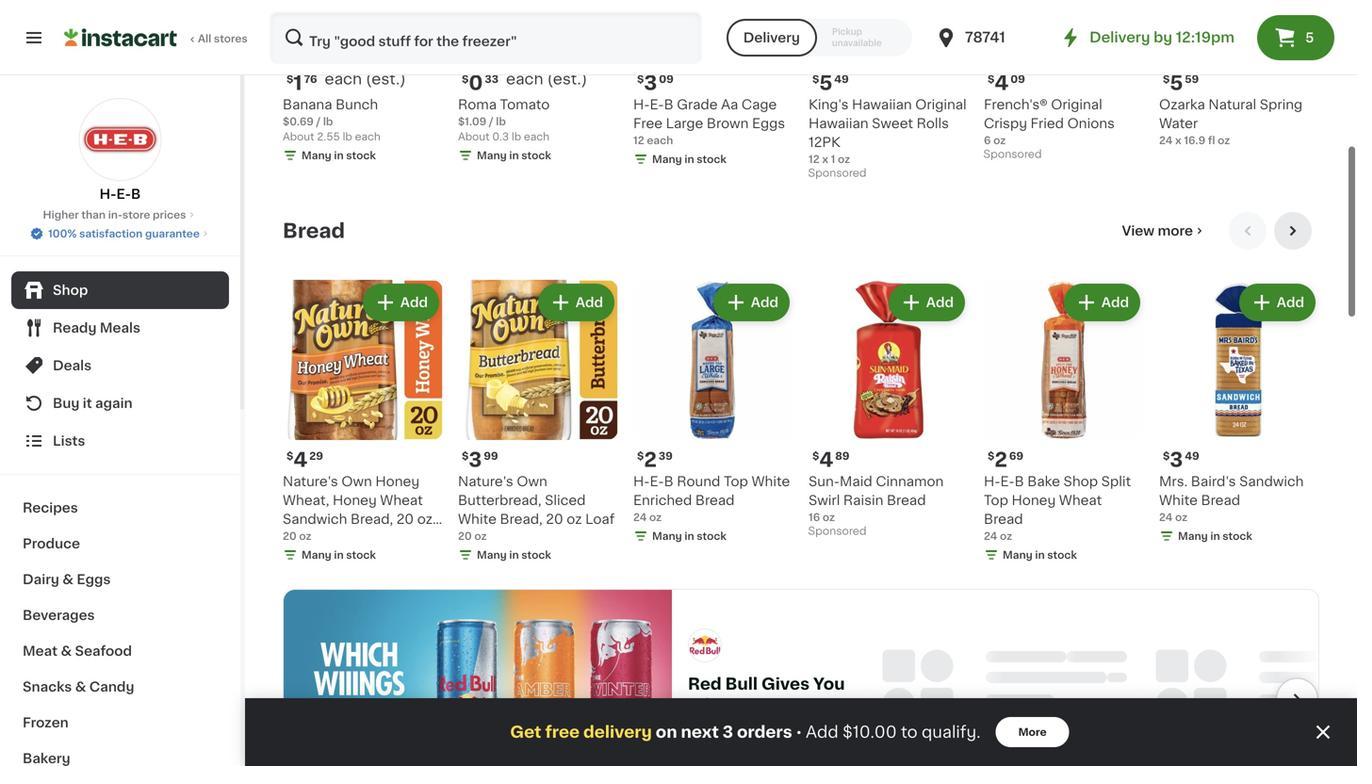 Task type: describe. For each thing, give the bounding box(es) containing it.
bakery
[[23, 752, 70, 766]]

h- for h-e-b bake shop split top honey wheat bread 24 oz
[[984, 475, 1001, 488]]

gives
[[762, 676, 810, 692]]

$ 4 89
[[813, 450, 850, 470]]

h- for h-e-b round top white enriched bread 24 oz
[[634, 475, 650, 488]]

2.55
[[317, 132, 340, 142]]

many in stock down 2.55
[[302, 150, 376, 161]]

oz inside h-e-b round top white enriched bread 24 oz
[[650, 512, 662, 523]]

lists link
[[11, 422, 229, 460]]

buy it again
[[53, 397, 133, 410]]

butterbread,
[[458, 494, 542, 507]]

more
[[1019, 727, 1047, 738]]

many for nature's own butterbread, sliced white bread, 20 oz loaf
[[477, 550, 507, 561]]

cinnamon
[[876, 475, 944, 488]]

fried
[[1031, 117, 1064, 130]]

20 oz
[[283, 531, 312, 542]]

5 for ozarka natural spring water
[[1170, 73, 1184, 93]]

e- for h-e-b round top white enriched bread 24 oz
[[650, 475, 664, 488]]

bread, inside nature's own butterbread, sliced white bread, 20 oz loaf 20 oz
[[500, 513, 543, 526]]

16
[[809, 512, 820, 523]]

78741
[[965, 31, 1006, 44]]

many in stock for nature's own honey wheat, honey wheat sandwich bread, 20 oz loaf
[[302, 550, 376, 561]]

/ for 0
[[489, 116, 494, 127]]

each inside banana bunch $0.69 / lb about 2.55 lb each
[[355, 132, 381, 142]]

mrs. baird's sandwich white bread 24 oz
[[1160, 475, 1304, 523]]

$ for nature's own honey wheat, honey wheat sandwich bread, 20 oz loaf
[[287, 451, 294, 462]]

add button for nature's own butterbread, sliced white bread, 20 oz loaf
[[540, 286, 613, 320]]

honey inside h-e-b bake shop split top honey wheat bread 24 oz
[[1012, 494, 1056, 507]]

$ for sun-maid cinnamon swirl raisin bread
[[813, 451, 820, 462]]

add inside the treatment tracker modal dialog
[[806, 725, 839, 741]]

add button for nature's own honey wheat, honey wheat sandwich bread, 20 oz loaf
[[365, 286, 437, 320]]

20 inside "nature's own honey wheat, honey wheat sandwich bread, 20 oz loaf"
[[397, 513, 414, 526]]

roma
[[458, 98, 497, 111]]

$ for ozarka natural spring water
[[1163, 74, 1170, 84]]

in for h-e-b grade aa cage free large brown eggs
[[685, 154, 694, 165]]

brown
[[707, 117, 749, 130]]

add button for h-e-b bake shop split top honey wheat bread
[[1066, 286, 1139, 320]]

service type group
[[727, 19, 913, 57]]

b for h-e-b
[[131, 188, 141, 201]]

natural
[[1209, 98, 1257, 111]]

white inside mrs. baird's sandwich white bread 24 oz
[[1160, 494, 1198, 507]]

wings.
[[688, 697, 746, 713]]

3 for nature's
[[469, 450, 482, 470]]

ready meals
[[53, 322, 141, 335]]

Search field
[[272, 13, 700, 62]]

12 inside h-e-b grade aa cage free large brown eggs 12 each
[[634, 135, 645, 146]]

$0.33 each (estimated) element
[[458, 71, 619, 95]]

0 vertical spatial 1
[[294, 73, 302, 93]]

e- for h-e-b bake shop split top honey wheat bread 24 oz
[[1001, 475, 1015, 488]]

deals
[[53, 359, 92, 372]]

own for butterbread,
[[517, 475, 548, 488]]

banana bunch $0.69 / lb about 2.55 lb each
[[283, 98, 381, 142]]

bread, inside "nature's own honey wheat, honey wheat sandwich bread, 20 oz loaf"
[[351, 513, 393, 526]]

4 for nature's own honey wheat, honey wheat sandwich bread, 20 oz loaf
[[294, 450, 308, 470]]

24 inside h-e-b bake shop split top honey wheat bread 24 oz
[[984, 531, 998, 542]]

$ 3 09
[[637, 73, 674, 93]]

dairy & eggs
[[23, 573, 111, 586]]

add for nature's own butterbread, sliced white bread, 20 oz loaf
[[576, 296, 603, 309]]

delivery for delivery by 12:19pm
[[1090, 31, 1151, 44]]

aa
[[721, 98, 739, 111]]

76
[[304, 74, 317, 84]]

$ 5 59
[[1163, 73, 1199, 93]]

white inside h-e-b round top white enriched bread 24 oz
[[752, 475, 790, 488]]

dairy & eggs link
[[11, 562, 229, 598]]

each up the 'tomato'
[[506, 72, 544, 87]]

dairy
[[23, 573, 59, 586]]

roma tomato $1.09 / lb about 0.3 lb each
[[458, 98, 550, 142]]

h-e-b
[[100, 188, 141, 201]]

each (est.) for 0
[[506, 72, 588, 87]]

prices
[[153, 210, 186, 220]]

cage
[[742, 98, 777, 111]]

oz inside h-e-b bake shop split top honey wheat bread 24 oz
[[1000, 531, 1013, 542]]

candy
[[89, 681, 134, 694]]

h- for h-e-b
[[100, 188, 116, 201]]

$ for h-e-b bake shop split top honey wheat bread
[[988, 451, 995, 462]]

12pk
[[809, 136, 841, 149]]

stock for h-e-b round top white enriched bread
[[697, 531, 727, 542]]

each (est.) for 1
[[325, 72, 406, 87]]

snacks & candy
[[23, 681, 134, 694]]

beverages link
[[11, 598, 229, 634]]

french's® original crispy fried onions 6 oz
[[984, 98, 1115, 146]]

x inside king's hawaiian original hawaiian sweet rolls 12pk 12 x 1 oz
[[822, 154, 829, 165]]

meat
[[23, 645, 58, 658]]

24 inside mrs. baird's sandwich white bread 24 oz
[[1160, 512, 1173, 523]]

many in stock for mrs. baird's sandwich white bread
[[1179, 531, 1253, 542]]

b for h-e-b bake shop split top honey wheat bread 24 oz
[[1015, 475, 1025, 488]]

h-e-b link
[[79, 98, 162, 204]]

•
[[796, 725, 802, 740]]

$ 2 39
[[637, 450, 673, 470]]

sponsored badge image for 2
[[809, 527, 866, 537]]

view more button
[[1115, 212, 1214, 250]]

h-e-b logo image
[[79, 98, 162, 181]]

frozen link
[[11, 705, 229, 741]]

(est.) for 0
[[547, 72, 588, 87]]

oz inside king's hawaiian original hawaiian sweet rolls 12pk 12 x 1 oz
[[838, 154, 851, 165]]

$ for french's® original crispy fried onions
[[988, 74, 995, 84]]

next
[[681, 725, 719, 741]]

round
[[677, 475, 721, 488]]

5 inside "button"
[[1306, 31, 1315, 44]]

french's®
[[984, 98, 1048, 111]]

nature's own butterbread, sliced white bread, 20 oz loaf 20 oz
[[458, 475, 615, 542]]

many in stock for h-e-b bake shop split top honey wheat bread
[[1003, 550, 1078, 561]]

each up bunch
[[325, 72, 362, 87]]

e- for h-e-b
[[116, 188, 131, 201]]

satisfaction
[[79, 229, 143, 239]]

4 add button from the left
[[891, 286, 964, 320]]

frozen
[[23, 717, 69, 730]]

about for 1
[[283, 132, 314, 142]]

$ 3 99
[[462, 450, 498, 470]]

add for h-e-b round top white enriched bread
[[751, 296, 779, 309]]

1 vertical spatial eggs
[[77, 573, 111, 586]]

stores
[[214, 33, 248, 44]]

add for mrs. baird's sandwich white bread
[[1277, 296, 1305, 309]]

sun-
[[809, 475, 840, 488]]

$0.69
[[283, 116, 314, 127]]

& for dairy
[[63, 573, 74, 586]]

king's hawaiian original hawaiian sweet rolls 12pk 12 x 1 oz
[[809, 98, 967, 165]]

many down 2.55
[[302, 150, 332, 161]]

delivery
[[584, 725, 652, 741]]

wheat,
[[283, 494, 329, 507]]

100%
[[48, 229, 77, 239]]

meat & seafood link
[[11, 634, 229, 669]]

oz inside sun-maid cinnamon swirl raisin bread 16 oz
[[823, 512, 835, 523]]

h-e-b bake shop split top honey wheat bread 24 oz
[[984, 475, 1132, 542]]

banana
[[283, 98, 332, 111]]

all stores
[[198, 33, 248, 44]]

$ for king's hawaiian original hawaiian sweet rolls 12pk
[[813, 74, 820, 84]]

3 for h-
[[644, 73, 657, 93]]

$ 4 09
[[988, 73, 1026, 93]]

rolls
[[917, 117, 949, 130]]

49 for 5
[[835, 74, 849, 84]]

stock for h-e-b bake shop split top honey wheat bread
[[1048, 550, 1078, 561]]

0 vertical spatial sponsored badge image
[[984, 149, 1041, 160]]

shop link
[[11, 272, 229, 309]]

many down 0.3
[[477, 150, 507, 161]]

1 horizontal spatial red bull image
[[688, 629, 722, 663]]

to
[[901, 725, 918, 741]]

in for mrs. baird's sandwich white bread
[[1211, 531, 1221, 542]]

29
[[309, 451, 323, 462]]

original inside french's® original crispy fried onions 6 oz
[[1051, 98, 1103, 111]]

enriched
[[634, 494, 692, 507]]

wheat inside "nature's own honey wheat, honey wheat sandwich bread, 20 oz loaf"
[[380, 494, 423, 507]]

many in stock down 0.3
[[477, 150, 551, 161]]

higher
[[43, 210, 79, 220]]

ready meals link
[[11, 309, 229, 347]]

ozarka
[[1160, 98, 1206, 111]]

loaf inside "nature's own honey wheat, honey wheat sandwich bread, 20 oz loaf"
[[283, 532, 312, 545]]

nsored
[[709, 720, 747, 730]]

wheat inside h-e-b bake shop split top honey wheat bread 24 oz
[[1060, 494, 1102, 507]]

24 inside ozarka natural spring water 24 x 16.9 fl oz
[[1160, 135, 1173, 146]]

produce link
[[11, 526, 229, 562]]

add for h-e-b bake shop split top honey wheat bread
[[1102, 296, 1130, 309]]

$ 1 76
[[287, 73, 317, 93]]

e- for h-e-b grade aa cage free large brown eggs 12 each
[[650, 98, 664, 111]]

39
[[659, 451, 673, 462]]

all
[[198, 33, 211, 44]]

0 horizontal spatial shop
[[53, 284, 88, 297]]

1 vertical spatial hawaiian
[[809, 117, 869, 130]]

snacks & candy link
[[11, 669, 229, 705]]

h- for h-e-b grade aa cage free large brown eggs 12 each
[[634, 98, 650, 111]]

about for 0
[[458, 132, 490, 142]]

0
[[469, 73, 483, 93]]

meat & seafood
[[23, 645, 132, 658]]

$ 0 33
[[462, 73, 499, 93]]

09 for 4
[[1011, 74, 1026, 84]]

lb up 2.55
[[323, 116, 333, 127]]

swirl
[[809, 494, 840, 507]]

baird's
[[1192, 475, 1237, 488]]

water
[[1160, 117, 1199, 130]]

delivery by 12:19pm link
[[1060, 26, 1235, 49]]

59
[[1185, 74, 1199, 84]]



Task type: locate. For each thing, give the bounding box(es) containing it.
sponsored badge image inside product group
[[809, 168, 866, 179]]

2 wheat from the left
[[1060, 494, 1102, 507]]

0 horizontal spatial delivery
[[744, 31, 800, 44]]

0 horizontal spatial loaf
[[283, 532, 312, 545]]

h- down $ 2 39
[[634, 475, 650, 488]]

many for h-e-b round top white enriched bread
[[652, 531, 682, 542]]

1 vertical spatial sandwich
[[283, 513, 347, 526]]

many for nature's own honey wheat, honey wheat sandwich bread, 20 oz loaf
[[302, 550, 332, 561]]

in down h-e-b round top white enriched bread 24 oz
[[685, 531, 694, 542]]

deals link
[[11, 347, 229, 385]]

ready
[[53, 322, 97, 335]]

2 original from the left
[[1051, 98, 1103, 111]]

& for snacks
[[75, 681, 86, 694]]

in down h-e-b bake shop split top honey wheat bread 24 oz at the bottom right of the page
[[1036, 550, 1045, 561]]

all stores link
[[64, 11, 249, 64]]

$ up french's®
[[988, 74, 995, 84]]

1 horizontal spatial wheat
[[1060, 494, 1102, 507]]

eggs down produce link
[[77, 573, 111, 586]]

oz inside french's® original crispy fried onions 6 oz
[[994, 135, 1006, 146]]

$ inside $ 1 76
[[287, 74, 294, 84]]

in down nature's own butterbread, sliced white bread, 20 oz loaf 20 oz
[[509, 550, 519, 561]]

(est.) up bunch
[[366, 72, 406, 87]]

many down h-e-b bake shop split top honey wheat bread 24 oz at the bottom right of the page
[[1003, 550, 1033, 561]]

1 horizontal spatial white
[[752, 475, 790, 488]]

h- down $ 2 69
[[984, 475, 1001, 488]]

h-
[[634, 98, 650, 111], [100, 188, 116, 201], [634, 475, 650, 488], [984, 475, 1001, 488]]

more
[[1158, 224, 1194, 238]]

tomato
[[500, 98, 550, 111]]

top inside h-e-b bake shop split top honey wheat bread 24 oz
[[984, 494, 1009, 507]]

stock for h-e-b grade aa cage free large brown eggs
[[697, 154, 727, 165]]

12 down free
[[634, 135, 645, 146]]

0 horizontal spatial eggs
[[77, 573, 111, 586]]

get free delivery on next 3 orders • add $10.00 to qualify.
[[510, 725, 981, 741]]

/
[[316, 116, 321, 127], [489, 116, 494, 127]]

oz inside "nature's own honey wheat, honey wheat sandwich bread, 20 oz loaf"
[[417, 513, 433, 526]]

2 horizontal spatial white
[[1160, 494, 1198, 507]]

/ up 2.55
[[316, 116, 321, 127]]

stock down roma tomato $1.09 / lb about 0.3 lb each
[[522, 150, 551, 161]]

$ left 69 in the right of the page
[[988, 451, 995, 462]]

spring
[[1260, 98, 1303, 111]]

0 horizontal spatial 12
[[634, 135, 645, 146]]

guarantee
[[145, 229, 200, 239]]

$ left 89
[[813, 451, 820, 462]]

09
[[659, 74, 674, 84], [1011, 74, 1026, 84]]

$ inside $ 4 29
[[287, 451, 294, 462]]

2 add button from the left
[[540, 286, 613, 320]]

1 horizontal spatial delivery
[[1090, 31, 1151, 44]]

49
[[835, 74, 849, 84], [1185, 451, 1200, 462]]

$ left "59"
[[1163, 74, 1170, 84]]

1 (est.) from the left
[[366, 72, 406, 87]]

1 vertical spatial 49
[[1185, 451, 1200, 462]]

add
[[400, 296, 428, 309], [576, 296, 603, 309], [751, 296, 779, 309], [927, 296, 954, 309], [1102, 296, 1130, 309], [1277, 296, 1305, 309], [806, 725, 839, 741]]

b up enriched
[[664, 475, 674, 488]]

delivery by 12:19pm
[[1090, 31, 1235, 44]]

stock for nature's own honey wheat, honey wheat sandwich bread, 20 oz loaf
[[346, 550, 376, 561]]

1 horizontal spatial 2
[[995, 450, 1008, 470]]

$ for h-e-b round top white enriched bread
[[637, 451, 644, 462]]

hawaiian down king's
[[809, 117, 869, 130]]

$ inside $ 4 09
[[988, 74, 995, 84]]

5 for king's hawaiian original hawaiian sweet rolls 12pk
[[820, 73, 833, 93]]

stock for nature's own butterbread, sliced white bread, 20 oz loaf
[[522, 550, 551, 561]]

many down 'large'
[[652, 154, 682, 165]]

many down 20 oz
[[302, 550, 332, 561]]

each (est.) inside $1.76 each (estimated) element
[[325, 72, 406, 87]]

in down 2.55
[[334, 150, 344, 161]]

0 horizontal spatial about
[[283, 132, 314, 142]]

bread inside h-e-b bake shop split top honey wheat bread 24 oz
[[984, 513, 1024, 526]]

e- up higher than in-store prices link
[[116, 188, 131, 201]]

/ inside banana bunch $0.69 / lb about 2.55 lb each
[[316, 116, 321, 127]]

stock down h-e-b bake shop split top honey wheat bread 24 oz at the bottom right of the page
[[1048, 550, 1078, 561]]

0 horizontal spatial 5
[[820, 73, 833, 93]]

0 vertical spatial hawaiian
[[852, 98, 912, 111]]

many down mrs. baird's sandwich white bread 24 oz
[[1179, 531, 1208, 542]]

eggs inside h-e-b grade aa cage free large brown eggs 12 each
[[752, 117, 786, 130]]

1 horizontal spatial 12
[[809, 154, 820, 165]]

1 vertical spatial x
[[822, 154, 829, 165]]

49 inside $ 5 49
[[835, 74, 849, 84]]

/ up 0.3
[[489, 116, 494, 127]]

original up 'rolls'
[[916, 98, 967, 111]]

original inside king's hawaiian original hawaiian sweet rolls 12pk 12 x 1 oz
[[916, 98, 967, 111]]

many in stock for h-e-b round top white enriched bread
[[652, 531, 727, 542]]

delivery for delivery
[[744, 31, 800, 44]]

1 horizontal spatial shop
[[1064, 475, 1098, 488]]

2 vertical spatial sponsored badge image
[[809, 527, 866, 537]]

sandwich
[[1240, 475, 1304, 488], [283, 513, 347, 526]]

1 horizontal spatial own
[[517, 475, 548, 488]]

2 nature's from the left
[[458, 475, 514, 488]]

$ up king's
[[813, 74, 820, 84]]

1 / from the left
[[316, 116, 321, 127]]

0 horizontal spatial 1
[[294, 73, 302, 93]]

49 for 3
[[1185, 451, 1200, 462]]

33
[[485, 74, 499, 84]]

it
[[83, 397, 92, 410]]

about down $0.69 on the left of the page
[[283, 132, 314, 142]]

4 left 29
[[294, 450, 308, 470]]

x left 16.9
[[1176, 135, 1182, 146]]

100% satisfaction guarantee button
[[29, 223, 211, 241]]

2 each (est.) from the left
[[506, 72, 588, 87]]

1 each (est.) from the left
[[325, 72, 406, 87]]

b for h-e-b grade aa cage free large brown eggs 12 each
[[664, 98, 674, 111]]

24 down enriched
[[634, 512, 647, 523]]

seafood
[[75, 645, 132, 658]]

free
[[634, 117, 663, 130]]

stock down "nature's own honey wheat, honey wheat sandwich bread, 20 oz loaf"
[[346, 550, 376, 561]]

lb right 0.3
[[512, 132, 521, 142]]

split
[[1102, 475, 1132, 488]]

/ for 1
[[316, 116, 321, 127]]

sponsored badge image down 12pk
[[809, 168, 866, 179]]

2 09 from the left
[[1011, 74, 1026, 84]]

orders
[[737, 725, 793, 741]]

delivery inside delivery button
[[744, 31, 800, 44]]

$ inside $ 5 59
[[1163, 74, 1170, 84]]

1 vertical spatial 1
[[831, 154, 836, 165]]

buy
[[53, 397, 80, 410]]

instacart logo image
[[64, 26, 177, 49]]

original
[[916, 98, 967, 111], [1051, 98, 1103, 111]]

(est.) inside $0.33 each (estimated) element
[[547, 72, 588, 87]]

1 horizontal spatial (est.)
[[547, 72, 588, 87]]

b inside h-e-b round top white enriched bread 24 oz
[[664, 475, 674, 488]]

many for h-e-b bake shop split top honey wheat bread
[[1003, 550, 1033, 561]]

nature's for nature's own honey wheat, honey wheat sandwich bread, 20 oz loaf
[[283, 475, 338, 488]]

1 2 from the left
[[644, 450, 657, 470]]

ready meals button
[[11, 309, 229, 347]]

1 original from the left
[[916, 98, 967, 111]]

3 up mrs.
[[1170, 450, 1183, 470]]

crispy
[[984, 117, 1028, 130]]

stock down h-e-b grade aa cage free large brown eggs 12 each
[[697, 154, 727, 165]]

4 for french's® original crispy fried onions
[[995, 73, 1009, 93]]

2 (est.) from the left
[[547, 72, 588, 87]]

49 up king's
[[835, 74, 849, 84]]

$ for nature's own butterbread, sliced white bread, 20 oz loaf
[[462, 451, 469, 462]]

1 horizontal spatial each (est.)
[[506, 72, 588, 87]]

2 left 69 in the right of the page
[[995, 450, 1008, 470]]

1 horizontal spatial x
[[1176, 135, 1182, 146]]

bakery link
[[11, 741, 229, 767]]

shop up ready
[[53, 284, 88, 297]]

h- inside h-e-b bake shop split top honey wheat bread 24 oz
[[984, 475, 1001, 488]]

$ 3 49
[[1163, 450, 1200, 470]]

loaf inside nature's own butterbread, sliced white bread, 20 oz loaf 20 oz
[[586, 513, 615, 526]]

6 add button from the left
[[1242, 286, 1314, 320]]

nature's
[[283, 475, 338, 488], [458, 475, 514, 488]]

$ inside $ 2 69
[[988, 451, 995, 462]]

0 vertical spatial eggs
[[752, 117, 786, 130]]

delivery up cage
[[744, 31, 800, 44]]

sponsored badge image
[[984, 149, 1041, 160], [809, 168, 866, 179], [809, 527, 866, 537]]

$ 5 49
[[813, 73, 849, 93]]

bread inside h-e-b round top white enriched bread 24 oz
[[696, 494, 735, 507]]

$ inside $ 4 89
[[813, 451, 820, 462]]

1 horizontal spatial 4
[[820, 450, 834, 470]]

1 horizontal spatial 1
[[831, 154, 836, 165]]

top inside h-e-b round top white enriched bread 24 oz
[[724, 475, 748, 488]]

0 horizontal spatial own
[[342, 475, 372, 488]]

many in stock down h-e-b bake shop split top honey wheat bread 24 oz at the bottom right of the page
[[1003, 550, 1078, 561]]

1 horizontal spatial eggs
[[752, 117, 786, 130]]

$ inside $ 3 99
[[462, 451, 469, 462]]

oz inside mrs. baird's sandwich white bread 24 oz
[[1176, 512, 1188, 523]]

e- up free
[[650, 98, 664, 111]]

white left sun-
[[752, 475, 790, 488]]

$10.00
[[843, 725, 897, 741]]

$ left 99
[[462, 451, 469, 462]]

h-e-b round top white enriched bread 24 oz
[[634, 475, 790, 523]]

$ inside $ 2 39
[[637, 451, 644, 462]]

1 horizontal spatial sandwich
[[1240, 475, 1304, 488]]

$ 2 69
[[988, 450, 1024, 470]]

delivery button
[[727, 19, 817, 57]]

e- inside h-e-b link
[[116, 188, 131, 201]]

each (est.) up bunch
[[325, 72, 406, 87]]

1 horizontal spatial loaf
[[586, 513, 615, 526]]

1 horizontal spatial 09
[[1011, 74, 1026, 84]]

2 bread, from the left
[[500, 513, 543, 526]]

24
[[1160, 135, 1173, 146], [634, 512, 647, 523], [1160, 512, 1173, 523], [984, 531, 998, 542]]

many in stock down h-e-b round top white enriched bread 24 oz
[[652, 531, 727, 542]]

oz
[[994, 135, 1006, 146], [1218, 135, 1231, 146], [838, 154, 851, 165], [650, 512, 662, 523], [823, 512, 835, 523], [1176, 512, 1188, 523], [417, 513, 433, 526], [567, 513, 582, 526], [299, 531, 312, 542], [475, 531, 487, 542], [1000, 531, 1013, 542]]

0 vertical spatial white
[[752, 475, 790, 488]]

0 horizontal spatial bread,
[[351, 513, 393, 526]]

$ up free
[[637, 74, 644, 84]]

$ for mrs. baird's sandwich white bread
[[1163, 451, 1170, 462]]

sandwich right the baird's
[[1240, 475, 1304, 488]]

16.9
[[1185, 135, 1206, 146]]

/ inside roma tomato $1.09 / lb about 0.3 lb each
[[489, 116, 494, 127]]

0 horizontal spatial /
[[316, 116, 321, 127]]

sandwich inside mrs. baird's sandwich white bread 24 oz
[[1240, 475, 1304, 488]]

09 inside $ 4 09
[[1011, 74, 1026, 84]]

original up onions
[[1051, 98, 1103, 111]]

h- inside h-e-b grade aa cage free large brown eggs 12 each
[[634, 98, 650, 111]]

nature's inside "nature's own honey wheat, honey wheat sandwich bread, 20 oz loaf"
[[283, 475, 338, 488]]

king's
[[809, 98, 849, 111]]

product group
[[809, 0, 969, 184], [984, 0, 1145, 165], [283, 280, 443, 567], [458, 280, 619, 567], [634, 280, 794, 548], [809, 280, 969, 542], [984, 280, 1145, 567], [1160, 280, 1320, 548]]

bread,
[[351, 513, 393, 526], [500, 513, 543, 526]]

own inside "nature's own honey wheat, honey wheat sandwich bread, 20 oz loaf"
[[342, 475, 372, 488]]

view
[[1122, 224, 1155, 238]]

e- inside h-e-b bake shop split top honey wheat bread 24 oz
[[1001, 475, 1015, 488]]

0 vertical spatial loaf
[[586, 513, 615, 526]]

e-
[[650, 98, 664, 111], [116, 188, 131, 201], [650, 475, 664, 488], [1001, 475, 1015, 488]]

in for h-e-b round top white enriched bread
[[685, 531, 694, 542]]

24 inside h-e-b round top white enriched bread 24 oz
[[634, 512, 647, 523]]

x inside ozarka natural spring water 24 x 16.9 fl oz
[[1176, 135, 1182, 146]]

higher than in-store prices
[[43, 210, 186, 220]]

3 inside the treatment tracker modal dialog
[[723, 725, 734, 741]]

1 vertical spatial 12
[[809, 154, 820, 165]]

$ left 76
[[287, 74, 294, 84]]

0 horizontal spatial top
[[724, 475, 748, 488]]

1 vertical spatial top
[[984, 494, 1009, 507]]

about inside roma tomato $1.09 / lb about 0.3 lb each
[[458, 132, 490, 142]]

red bull image
[[284, 590, 672, 767], [688, 629, 722, 663]]

product group containing 5
[[809, 0, 969, 184]]

sandwich down wheat, at bottom left
[[283, 513, 347, 526]]

nature's inside nature's own butterbread, sliced white bread, 20 oz loaf 20 oz
[[458, 475, 514, 488]]

stock down h-e-b round top white enriched bread 24 oz
[[697, 531, 727, 542]]

in down 'large'
[[685, 154, 694, 165]]

in for nature's own honey wheat, honey wheat sandwich bread, 20 oz loaf
[[334, 550, 344, 561]]

many in stock down 'large'
[[652, 154, 727, 165]]

delivery inside delivery by 12:19pm 'link'
[[1090, 31, 1151, 44]]

& left candy
[[75, 681, 86, 694]]

3 add button from the left
[[715, 286, 788, 320]]

0 vertical spatial shop
[[53, 284, 88, 297]]

lists
[[53, 435, 85, 448]]

12:19pm
[[1176, 31, 1235, 44]]

0 vertical spatial x
[[1176, 135, 1182, 146]]

89
[[836, 451, 850, 462]]

5 add button from the left
[[1066, 286, 1139, 320]]

large
[[666, 117, 704, 130]]

x down 12pk
[[822, 154, 829, 165]]

1 horizontal spatial nature's
[[458, 475, 514, 488]]

fl
[[1209, 135, 1216, 146]]

each down free
[[647, 135, 673, 146]]

bake
[[1028, 475, 1061, 488]]

$ inside $ 3 49
[[1163, 451, 1170, 462]]

3 left 99
[[469, 450, 482, 470]]

0 horizontal spatial 2
[[644, 450, 657, 470]]

item carousel region
[[283, 212, 1320, 574]]

1 wheat from the left
[[380, 494, 423, 507]]

2 for h-e-b bake shop split top honey wheat bread
[[995, 450, 1008, 470]]

$1.76 each (estimated) element
[[283, 71, 443, 95]]

0 horizontal spatial white
[[458, 513, 497, 526]]

1 vertical spatial &
[[61, 645, 72, 658]]

sponsored badge image down 6
[[984, 149, 1041, 160]]

e- inside h-e-b round top white enriched bread 24 oz
[[650, 475, 664, 488]]

get
[[510, 725, 542, 741]]

add button for mrs. baird's sandwich white bread
[[1242, 286, 1314, 320]]

sponsored badge image inside the item carousel region
[[809, 527, 866, 537]]

b for h-e-b round top white enriched bread 24 oz
[[664, 475, 674, 488]]

bread inside sun-maid cinnamon swirl raisin bread 16 oz
[[887, 494, 926, 507]]

2 for h-e-b round top white enriched bread
[[644, 450, 657, 470]]

24 down $ 2 69
[[984, 531, 998, 542]]

2 horizontal spatial 5
[[1306, 31, 1315, 44]]

1 vertical spatial sponsored badge image
[[809, 168, 866, 179]]

nature's for nature's own butterbread, sliced white bread, 20 oz loaf 20 oz
[[458, 475, 514, 488]]

12 inside king's hawaiian original hawaiian sweet rolls 12pk 12 x 1 oz
[[809, 154, 820, 165]]

add button for h-e-b round top white enriched bread
[[715, 286, 788, 320]]

0 vertical spatial 49
[[835, 74, 849, 84]]

many for h-e-b grade aa cage free large brown eggs
[[652, 154, 682, 165]]

bread
[[283, 221, 345, 241], [696, 494, 735, 507], [887, 494, 926, 507], [1202, 494, 1241, 507], [984, 513, 1024, 526]]

b up store at left top
[[131, 188, 141, 201]]

top down $ 2 69
[[984, 494, 1009, 507]]

many in stock down mrs. baird's sandwich white bread 24 oz
[[1179, 531, 1253, 542]]

0 horizontal spatial sandwich
[[283, 513, 347, 526]]

red bull gives you wings. spo nsored
[[688, 676, 845, 730]]

eggs down cage
[[752, 117, 786, 130]]

0 horizontal spatial 09
[[659, 74, 674, 84]]

nature's down $ 3 99
[[458, 475, 514, 488]]

49 up mrs.
[[1185, 451, 1200, 462]]

white down mrs.
[[1160, 494, 1198, 507]]

& right "dairy"
[[63, 573, 74, 586]]

h- inside h-e-b round top white enriched bread 24 oz
[[634, 475, 650, 488]]

09 for 3
[[659, 74, 674, 84]]

2 vertical spatial white
[[458, 513, 497, 526]]

each inside h-e-b grade aa cage free large brown eggs 12 each
[[647, 135, 673, 146]]

shop inside h-e-b bake shop split top honey wheat bread 24 oz
[[1064, 475, 1098, 488]]

1 left 76
[[294, 73, 302, 93]]

6
[[984, 135, 991, 146]]

1 vertical spatial white
[[1160, 494, 1198, 507]]

lb up 0.3
[[496, 116, 506, 127]]

stock
[[346, 150, 376, 161], [522, 150, 551, 161], [697, 154, 727, 165], [697, 531, 727, 542], [1223, 531, 1253, 542], [346, 550, 376, 561], [522, 550, 551, 561], [1048, 550, 1078, 561]]

2 about from the left
[[458, 132, 490, 142]]

0 horizontal spatial nature's
[[283, 475, 338, 488]]

0 horizontal spatial x
[[822, 154, 829, 165]]

5
[[1306, 31, 1315, 44], [820, 73, 833, 93], [1170, 73, 1184, 93]]

2 left 39 on the left
[[644, 450, 657, 470]]

0 horizontal spatial 4
[[294, 450, 308, 470]]

(est.) inside $1.76 each (estimated) element
[[366, 72, 406, 87]]

white inside nature's own butterbread, sliced white bread, 20 oz loaf 20 oz
[[458, 513, 497, 526]]

2 horizontal spatial 4
[[995, 73, 1009, 93]]

b inside h-e-b link
[[131, 188, 141, 201]]

in-
[[108, 210, 123, 220]]

eggs
[[752, 117, 786, 130], [77, 573, 111, 586]]

each inside roma tomato $1.09 / lb about 0.3 lb each
[[524, 132, 550, 142]]

0 horizontal spatial (est.)
[[366, 72, 406, 87]]

lb right 2.55
[[343, 132, 352, 142]]

3 right next on the right
[[723, 725, 734, 741]]

&
[[63, 573, 74, 586], [61, 645, 72, 658], [75, 681, 86, 694]]

about
[[283, 132, 314, 142], [458, 132, 490, 142]]

own inside nature's own butterbread, sliced white bread, 20 oz loaf 20 oz
[[517, 475, 548, 488]]

store
[[123, 210, 150, 220]]

many in stock down 20 oz
[[302, 550, 376, 561]]

stock for mrs. baird's sandwich white bread
[[1223, 531, 1253, 542]]

$ inside '$ 0 33'
[[462, 74, 469, 84]]

$ up mrs.
[[1163, 451, 1170, 462]]

sandwich inside "nature's own honey wheat, honey wheat sandwich bread, 20 oz loaf"
[[283, 513, 347, 526]]

& for meat
[[61, 645, 72, 658]]

each down bunch
[[355, 132, 381, 142]]

$ left 29
[[287, 451, 294, 462]]

0 horizontal spatial red bull image
[[284, 590, 672, 767]]

$ inside $ 5 49
[[813, 74, 820, 84]]

1 inside king's hawaiian original hawaiian sweet rolls 12pk 12 x 1 oz
[[831, 154, 836, 165]]

e- inside h-e-b grade aa cage free large brown eggs 12 each
[[650, 98, 664, 111]]

add for nature's own honey wheat, honey wheat sandwich bread, 20 oz loaf
[[400, 296, 428, 309]]

2 / from the left
[[489, 116, 494, 127]]

$1.09
[[458, 116, 487, 127]]

b inside h-e-b bake shop split top honey wheat bread 24 oz
[[1015, 475, 1025, 488]]

1 09 from the left
[[659, 74, 674, 84]]

stock down nature's own butterbread, sliced white bread, 20 oz loaf 20 oz
[[522, 550, 551, 561]]

in down roma tomato $1.09 / lb about 0.3 lb each
[[509, 150, 519, 161]]

stock down banana bunch $0.69 / lb about 2.55 lb each
[[346, 150, 376, 161]]

$ for h-e-b grade aa cage free large brown eggs
[[637, 74, 644, 84]]

many down butterbread,
[[477, 550, 507, 561]]

09 inside $ 3 09
[[659, 74, 674, 84]]

again
[[95, 397, 133, 410]]

2 own from the left
[[517, 475, 548, 488]]

e- up enriched
[[650, 475, 664, 488]]

2 2 from the left
[[995, 450, 1008, 470]]

2 vertical spatial &
[[75, 681, 86, 694]]

higher than in-store prices link
[[43, 207, 197, 223]]

1 horizontal spatial /
[[489, 116, 494, 127]]

in for nature's own butterbread, sliced white bread, 20 oz loaf
[[509, 550, 519, 561]]

(est.) for 1
[[366, 72, 406, 87]]

loaf
[[586, 513, 615, 526], [283, 532, 312, 545]]

loaf down sliced
[[586, 513, 615, 526]]

None search field
[[270, 11, 702, 64]]

1 vertical spatial shop
[[1064, 475, 1098, 488]]

1 horizontal spatial about
[[458, 132, 490, 142]]

4
[[995, 73, 1009, 93], [294, 450, 308, 470], [820, 450, 834, 470]]

oz inside ozarka natural spring water 24 x 16.9 fl oz
[[1218, 135, 1231, 146]]

4 left 89
[[820, 450, 834, 470]]

1 horizontal spatial original
[[1051, 98, 1103, 111]]

bread inside mrs. baird's sandwich white bread 24 oz
[[1202, 494, 1241, 507]]

0 horizontal spatial wheat
[[380, 494, 423, 507]]

1 horizontal spatial top
[[984, 494, 1009, 507]]

4 up french's®
[[995, 73, 1009, 93]]

3 up free
[[644, 73, 657, 93]]

own for honey
[[342, 475, 372, 488]]

1 horizontal spatial bread,
[[500, 513, 543, 526]]

1 add button from the left
[[365, 286, 437, 320]]

$ left 39 on the left
[[637, 451, 644, 462]]

0 horizontal spatial 49
[[835, 74, 849, 84]]

onions
[[1068, 117, 1115, 130]]

1 about from the left
[[283, 132, 314, 142]]

09 up french's®
[[1011, 74, 1026, 84]]

1 horizontal spatial 49
[[1185, 451, 1200, 462]]

49 inside $ 3 49
[[1185, 451, 1200, 462]]

each (est.) up the 'tomato'
[[506, 72, 588, 87]]

3 for mrs.
[[1170, 450, 1183, 470]]

sponsored badge image for 4
[[809, 168, 866, 179]]

many in stock for h-e-b grade aa cage free large brown eggs
[[652, 154, 727, 165]]

1 vertical spatial loaf
[[283, 532, 312, 545]]

0 horizontal spatial original
[[916, 98, 967, 111]]

many for mrs. baird's sandwich white bread
[[1179, 531, 1208, 542]]

each (est.) inside $0.33 each (estimated) element
[[506, 72, 588, 87]]

100% satisfaction guarantee
[[48, 229, 200, 239]]

2
[[644, 450, 657, 470], [995, 450, 1008, 470]]

meals
[[100, 322, 141, 335]]

0 vertical spatial sandwich
[[1240, 475, 1304, 488]]

1 bread, from the left
[[351, 513, 393, 526]]

mrs.
[[1160, 475, 1188, 488]]

you
[[814, 676, 845, 692]]

0 vertical spatial 12
[[634, 135, 645, 146]]

about inside banana bunch $0.69 / lb about 2.55 lb each
[[283, 132, 314, 142]]

in for h-e-b bake shop split top honey wheat bread
[[1036, 550, 1045, 561]]

delivery left by
[[1090, 31, 1151, 44]]

nature's up wheat, at bottom left
[[283, 475, 338, 488]]

12 down 12pk
[[809, 154, 820, 165]]

0 horizontal spatial each (est.)
[[325, 72, 406, 87]]

many in stock for nature's own butterbread, sliced white bread, 20 oz loaf
[[477, 550, 551, 561]]

many in stock down nature's own butterbread, sliced white bread, 20 oz loaf 20 oz
[[477, 550, 551, 561]]

each (est.)
[[325, 72, 406, 87], [506, 72, 588, 87]]

$ inside $ 3 09
[[637, 74, 644, 84]]

h- up free
[[634, 98, 650, 111]]

b inside h-e-b grade aa cage free large brown eggs 12 each
[[664, 98, 674, 111]]

0 vertical spatial top
[[724, 475, 748, 488]]

b up 'large'
[[664, 98, 674, 111]]

78741 button
[[935, 11, 1048, 64]]

0 vertical spatial &
[[63, 573, 74, 586]]

view more
[[1122, 224, 1194, 238]]

1 horizontal spatial 5
[[1170, 73, 1184, 93]]

1 nature's from the left
[[283, 475, 338, 488]]

hawaiian
[[852, 98, 912, 111], [809, 117, 869, 130]]

1 own from the left
[[342, 475, 372, 488]]

treatment tracker modal dialog
[[245, 699, 1358, 767]]

1 down 12pk
[[831, 154, 836, 165]]

4 for sun-maid cinnamon swirl raisin bread
[[820, 450, 834, 470]]



Task type: vqa. For each thing, say whether or not it's contained in the screenshot.
Instacart associated with recipes
no



